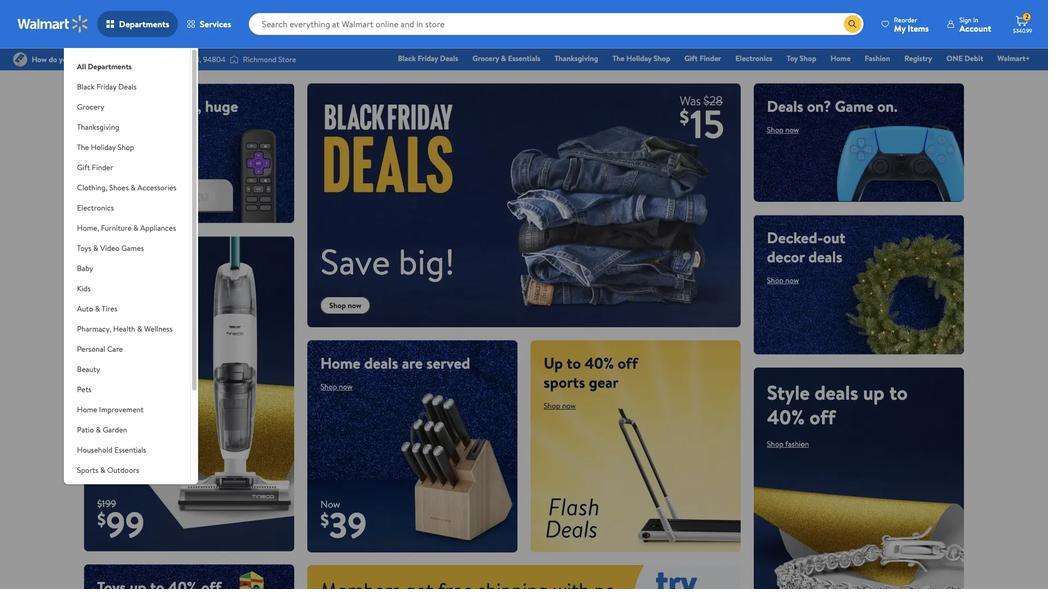 Task type: vqa. For each thing, say whether or not it's contained in the screenshot.
Brand in the tab
no



Task type: locate. For each thing, give the bounding box(es) containing it.
gift finder inside dropdown button
[[77, 162, 113, 173]]

garden
[[103, 425, 127, 436]]

finder inside gift finder dropdown button
[[92, 162, 113, 173]]

big!
[[399, 237, 455, 286]]

to
[[124, 272, 142, 300], [567, 353, 581, 374], [890, 379, 908, 407]]

0 horizontal spatial black
[[77, 81, 95, 92]]

1 horizontal spatial essentials
[[508, 53, 541, 64]]

deals down appliances
[[153, 248, 197, 275]]

0 vertical spatial black friday deals
[[398, 53, 458, 64]]

1 horizontal spatial $
[[321, 509, 329, 533]]

black friday deals inside black friday deals link
[[398, 53, 458, 64]]

1 vertical spatial essentials
[[114, 445, 146, 456]]

off inside the style deals up to 40% off
[[810, 404, 836, 431]]

0 horizontal spatial grocery
[[77, 102, 104, 112]]

2 horizontal spatial off
[[810, 404, 836, 431]]

electronics left toy
[[736, 53, 773, 64]]

0 horizontal spatial electronics
[[77, 203, 114, 214]]

0 horizontal spatial essentials
[[114, 445, 146, 456]]

household essentials
[[77, 445, 146, 456]]

1 vertical spatial black friday deals
[[77, 81, 137, 92]]

deals for black friday deals dropdown button
[[118, 81, 137, 92]]

deals left are
[[364, 353, 398, 374]]

home for home
[[831, 53, 851, 64]]

1 vertical spatial thanksgiving
[[77, 122, 119, 133]]

fashion
[[786, 439, 809, 450]]

finder up the clothing,
[[92, 162, 113, 173]]

$ for 99
[[97, 508, 106, 532]]

deals inside the style deals up to 40% off
[[815, 379, 859, 407]]

1 horizontal spatial black friday deals
[[398, 53, 458, 64]]

home improvement
[[77, 405, 144, 416]]

electronics inside dropdown button
[[77, 203, 114, 214]]

on.
[[878, 96, 898, 117]]

1 horizontal spatial thanksgiving
[[555, 53, 599, 64]]

& inside seasonal decor & party supplies
[[130, 485, 135, 496]]

pharmacy, health & wellness button
[[64, 319, 190, 340]]

2 vertical spatial deals
[[767, 96, 804, 117]]

all departments
[[77, 61, 132, 72]]

0 horizontal spatial $
[[97, 508, 106, 532]]

1 vertical spatial deals
[[118, 81, 137, 92]]

furniture
[[101, 223, 132, 234]]

gift
[[685, 53, 698, 64], [77, 162, 90, 173]]

40%
[[585, 353, 614, 374], [767, 404, 805, 431]]

1 horizontal spatial finder
[[700, 53, 722, 64]]

shop now for save big!
[[329, 300, 362, 311]]

shop now link for save big!
[[321, 297, 370, 314]]

1 vertical spatial finder
[[92, 162, 113, 173]]

0 vertical spatial departments
[[119, 18, 169, 30]]

1 horizontal spatial 40%
[[767, 404, 805, 431]]

home inside "home" link
[[831, 53, 851, 64]]

deals on? game on.
[[767, 96, 898, 117]]

shop now link for up to 40% off sports gear
[[544, 401, 576, 412]]

1 horizontal spatial black
[[398, 53, 416, 64]]

holiday for the holiday shop link
[[627, 53, 652, 64]]

gifts,
[[167, 96, 202, 117]]

1 horizontal spatial gift finder
[[685, 53, 722, 64]]

0 horizontal spatial deals
[[118, 81, 137, 92]]

shop now link for high tech gifts, huge savings
[[97, 144, 129, 155]]

decked-out decor deals
[[767, 227, 846, 267]]

0 vertical spatial the holiday shop
[[613, 53, 671, 64]]

to inside home deals up to 30% off
[[124, 272, 142, 300]]

pharmacy, health & wellness
[[77, 324, 173, 335]]

style deals up to 40% off
[[767, 379, 908, 431]]

to inside the style deals up to 40% off
[[890, 379, 908, 407]]

1 horizontal spatial to
[[567, 353, 581, 374]]

deals inside home deals up to 30% off
[[153, 248, 197, 275]]

to inside 'up to 40% off sports gear'
[[567, 353, 581, 374]]

deals right style
[[815, 379, 859, 407]]

thanksgiving down the high
[[77, 122, 119, 133]]

0 vertical spatial gift
[[685, 53, 698, 64]]

now for high tech gifts, huge savings
[[116, 144, 129, 155]]

0 horizontal spatial up
[[97, 272, 119, 300]]

electronics for electronics link
[[736, 53, 773, 64]]

sports
[[544, 372, 585, 393]]

shop for style deals up to 40% off
[[767, 439, 784, 450]]

0 vertical spatial electronics
[[736, 53, 773, 64]]

shop for home deals are served
[[321, 382, 337, 392]]

the up the clothing,
[[77, 142, 89, 153]]

toy shop link
[[782, 52, 822, 64]]

home link
[[826, 52, 856, 64]]

search icon image
[[849, 20, 857, 28]]

shop now
[[767, 125, 799, 135], [97, 144, 129, 155], [767, 275, 799, 286], [329, 300, 362, 311], [97, 332, 129, 343], [321, 382, 353, 392], [544, 401, 576, 412]]

1 vertical spatial black
[[77, 81, 95, 92]]

home improvement button
[[64, 400, 190, 420]]

1 horizontal spatial electronics
[[736, 53, 773, 64]]

household essentials button
[[64, 441, 190, 461]]

baby
[[77, 263, 93, 274]]

grocery & essentials
[[473, 53, 541, 64]]

departments
[[119, 18, 169, 30], [88, 61, 132, 72]]

thanksgiving down the walmart site-wide search field
[[555, 53, 599, 64]]

shop for deals on? game on.
[[767, 125, 784, 135]]

one debit
[[947, 53, 984, 64]]

thanksgiving
[[555, 53, 599, 64], [77, 122, 119, 133]]

deals inside decked-out decor deals
[[809, 246, 843, 267]]

1 vertical spatial up
[[863, 379, 885, 407]]

seasonal decor & party supplies button
[[64, 481, 190, 513]]

deals inside dropdown button
[[118, 81, 137, 92]]

1 vertical spatial 40%
[[767, 404, 805, 431]]

0 vertical spatial finder
[[700, 53, 722, 64]]

1 horizontal spatial holiday
[[627, 53, 652, 64]]

departments up all departments link
[[119, 18, 169, 30]]

holiday inside dropdown button
[[91, 142, 116, 153]]

1 vertical spatial grocery
[[77, 102, 104, 112]]

shop now for up to 40% off sports gear
[[544, 401, 576, 412]]

gift finder up the clothing,
[[77, 162, 113, 173]]

personal
[[77, 344, 105, 355]]

1 horizontal spatial the
[[613, 53, 625, 64]]

gift up the clothing,
[[77, 162, 90, 173]]

now dollar 39 null group
[[307, 498, 367, 553]]

1 vertical spatial off
[[618, 353, 638, 374]]

1 vertical spatial to
[[567, 353, 581, 374]]

finder left electronics link
[[700, 53, 722, 64]]

up inside home deals up to 30% off
[[97, 272, 119, 300]]

deals for home deals are served
[[364, 353, 398, 374]]

0 horizontal spatial to
[[124, 272, 142, 300]]

0 vertical spatial thanksgiving
[[555, 53, 599, 64]]

0 horizontal spatial thanksgiving
[[77, 122, 119, 133]]

gift right the holiday shop link
[[685, 53, 698, 64]]

game
[[835, 96, 874, 117]]

friday for black friday deals dropdown button
[[96, 81, 117, 92]]

0 vertical spatial the
[[613, 53, 625, 64]]

the holiday shop
[[613, 53, 671, 64], [77, 142, 134, 153]]

shop now link for home deals up to 30% off
[[97, 332, 129, 343]]

Search search field
[[249, 13, 864, 35]]

now for home deals up to 30% off
[[116, 332, 129, 343]]

gift finder link
[[680, 52, 726, 64]]

1 horizontal spatial friday
[[418, 53, 438, 64]]

0 vertical spatial holiday
[[627, 53, 652, 64]]

grocery
[[473, 53, 499, 64], [77, 102, 104, 112]]

$199
[[97, 497, 116, 511]]

40% up shop fashion
[[767, 404, 805, 431]]

1 vertical spatial friday
[[96, 81, 117, 92]]

0 horizontal spatial gift
[[77, 162, 90, 173]]

$
[[97, 508, 106, 532], [321, 509, 329, 533]]

reorder
[[894, 15, 918, 24]]

$ for 39
[[321, 509, 329, 533]]

0 horizontal spatial holiday
[[91, 142, 116, 153]]

0 horizontal spatial the
[[77, 142, 89, 153]]

deals right "decor"
[[809, 246, 843, 267]]

0 vertical spatial friday
[[418, 53, 438, 64]]

registry link
[[900, 52, 938, 64]]

friday for black friday deals link
[[418, 53, 438, 64]]

0 horizontal spatial gift finder
[[77, 162, 113, 173]]

2 vertical spatial off
[[810, 404, 836, 431]]

shoes
[[109, 182, 129, 193]]

0 vertical spatial deals
[[440, 53, 458, 64]]

gift inside dropdown button
[[77, 162, 90, 173]]

finder
[[700, 53, 722, 64], [92, 162, 113, 173]]

party
[[137, 485, 154, 496]]

electronics down the clothing,
[[77, 203, 114, 214]]

0 horizontal spatial black friday deals
[[77, 81, 137, 92]]

39
[[329, 502, 367, 550]]

0 vertical spatial 40%
[[585, 353, 614, 374]]

registry
[[905, 53, 933, 64]]

finder inside gift finder link
[[700, 53, 722, 64]]

0 vertical spatial up
[[97, 272, 119, 300]]

1 vertical spatial departments
[[88, 61, 132, 72]]

home inside "home improvement" dropdown button
[[77, 405, 97, 416]]

0 vertical spatial black
[[398, 53, 416, 64]]

the inside dropdown button
[[77, 142, 89, 153]]

0 horizontal spatial friday
[[96, 81, 117, 92]]

sports
[[77, 465, 98, 476]]

served
[[427, 353, 470, 374]]

friday
[[418, 53, 438, 64], [96, 81, 117, 92]]

electronics
[[736, 53, 773, 64], [77, 203, 114, 214]]

essentials inside dropdown button
[[114, 445, 146, 456]]

gift finder left electronics link
[[685, 53, 722, 64]]

decor
[[767, 246, 805, 267]]

0 vertical spatial grocery
[[473, 53, 499, 64]]

0 vertical spatial to
[[124, 272, 142, 300]]

1 horizontal spatial gift
[[685, 53, 698, 64]]

patio & garden button
[[64, 420, 190, 441]]

friday inside dropdown button
[[96, 81, 117, 92]]

thanksgiving inside dropdown button
[[77, 122, 119, 133]]

grocery button
[[64, 97, 190, 117]]

deals
[[809, 246, 843, 267], [153, 248, 197, 275], [364, 353, 398, 374], [815, 379, 859, 407]]

services button
[[178, 11, 240, 37]]

deals for style deals up to 40% off
[[815, 379, 859, 407]]

all departments link
[[64, 48, 190, 77]]

1 horizontal spatial up
[[863, 379, 885, 407]]

the right thanksgiving link
[[613, 53, 625, 64]]

pharmacy,
[[77, 324, 111, 335]]

up inside the style deals up to 40% off
[[863, 379, 885, 407]]

$ inside $199 $ 99
[[97, 508, 106, 532]]

grocery for grocery
[[77, 102, 104, 112]]

auto & tires
[[77, 304, 117, 315]]

black inside dropdown button
[[77, 81, 95, 92]]

home inside home deals up to 30% off
[[97, 248, 149, 275]]

to for home
[[124, 272, 142, 300]]

off for home deals up to 30% off
[[97, 297, 123, 324]]

sign in account
[[960, 15, 992, 34]]

grocery inside dropdown button
[[77, 102, 104, 112]]

1 vertical spatial the holiday shop
[[77, 142, 134, 153]]

1 vertical spatial the
[[77, 142, 89, 153]]

home for home improvement
[[77, 405, 97, 416]]

shop now link for deals on? game on.
[[767, 125, 799, 135]]

2 vertical spatial to
[[890, 379, 908, 407]]

shop for up to 40% off sports gear
[[544, 401, 561, 412]]

0 vertical spatial off
[[97, 297, 123, 324]]

0 horizontal spatial the holiday shop
[[77, 142, 134, 153]]

30%
[[147, 272, 182, 300]]

0 horizontal spatial 40%
[[585, 353, 614, 374]]

2 horizontal spatial to
[[890, 379, 908, 407]]

the holiday shop inside dropdown button
[[77, 142, 134, 153]]

$ inside now $ 39
[[321, 509, 329, 533]]

thanksgiving for thanksgiving link
[[555, 53, 599, 64]]

1 horizontal spatial deals
[[440, 53, 458, 64]]

sports & outdoors button
[[64, 461, 190, 481]]

wellness
[[144, 324, 173, 335]]

shop for save big!
[[329, 300, 346, 311]]

video
[[100, 243, 120, 254]]

1 vertical spatial gift finder
[[77, 162, 113, 173]]

home,
[[77, 223, 99, 234]]

0 horizontal spatial off
[[97, 297, 123, 324]]

essentials down patio & garden dropdown button
[[114, 445, 146, 456]]

all
[[77, 61, 86, 72]]

1 horizontal spatial off
[[618, 353, 638, 374]]

0 vertical spatial gift finder
[[685, 53, 722, 64]]

now
[[786, 125, 799, 135], [116, 144, 129, 155], [786, 275, 799, 286], [348, 300, 362, 311], [116, 332, 129, 343], [339, 382, 353, 392], [562, 401, 576, 412]]

services
[[200, 18, 231, 30]]

personal care button
[[64, 340, 190, 360]]

shop now link for home deals are served
[[321, 382, 353, 392]]

are
[[402, 353, 423, 374]]

1 vertical spatial holiday
[[91, 142, 116, 153]]

seasonal decor & party supplies
[[77, 485, 154, 508]]

black friday deals inside black friday deals dropdown button
[[77, 81, 137, 92]]

1 vertical spatial electronics
[[77, 203, 114, 214]]

off inside home deals up to 30% off
[[97, 297, 123, 324]]

1 horizontal spatial the holiday shop
[[613, 53, 671, 64]]

shop now link
[[767, 125, 799, 135], [97, 144, 129, 155], [767, 275, 799, 286], [321, 297, 370, 314], [97, 332, 129, 343], [321, 382, 353, 392], [544, 401, 576, 412]]

departments up black friday deals dropdown button
[[88, 61, 132, 72]]

gift finder button
[[64, 158, 190, 178]]

home
[[831, 53, 851, 64], [97, 248, 149, 275], [321, 353, 361, 374], [77, 405, 97, 416]]

gear
[[589, 372, 619, 393]]

the holiday shop for the holiday shop link
[[613, 53, 671, 64]]

0 horizontal spatial finder
[[92, 162, 113, 173]]

1 horizontal spatial grocery
[[473, 53, 499, 64]]

sign
[[960, 15, 972, 24]]

1 vertical spatial gift
[[77, 162, 90, 173]]

40% right up
[[585, 353, 614, 374]]

grocery & essentials link
[[468, 52, 546, 64]]

essentials down search search box
[[508, 53, 541, 64]]



Task type: describe. For each thing, give the bounding box(es) containing it.
account
[[960, 22, 992, 34]]

beauty
[[77, 364, 100, 375]]

black friday deals for black friday deals dropdown button
[[77, 81, 137, 92]]

debit
[[965, 53, 984, 64]]

up for style deals up to 40% off
[[863, 379, 885, 407]]

high tech gifts, huge savings
[[97, 96, 238, 136]]

save
[[321, 237, 390, 286]]

the holiday shop button
[[64, 138, 190, 158]]

0 vertical spatial essentials
[[508, 53, 541, 64]]

walmart+
[[998, 53, 1030, 64]]

toys & video games button
[[64, 239, 190, 259]]

reorder my items
[[894, 15, 929, 34]]

high
[[97, 96, 130, 117]]

black for black friday deals dropdown button
[[77, 81, 95, 92]]

thanksgiving for the thanksgiving dropdown button
[[77, 122, 119, 133]]

walmart image
[[17, 15, 88, 33]]

shop now for home deals up to 30% off
[[97, 332, 129, 343]]

one
[[947, 53, 963, 64]]

was dollar $199, now dollar 99 group
[[84, 497, 145, 552]]

toys
[[77, 243, 91, 254]]

the holiday shop link
[[608, 52, 675, 64]]

now for home deals are served
[[339, 382, 353, 392]]

off inside 'up to 40% off sports gear'
[[618, 353, 638, 374]]

pets
[[77, 384, 91, 395]]

huge
[[205, 96, 238, 117]]

the for the holiday shop link
[[613, 53, 625, 64]]

walmart+ link
[[993, 52, 1035, 64]]

black for black friday deals link
[[398, 53, 416, 64]]

auto & tires button
[[64, 299, 190, 319]]

one debit link
[[942, 52, 989, 64]]

up to 40% off sports gear
[[544, 353, 638, 393]]

holiday for the holiday shop dropdown button
[[91, 142, 116, 153]]

health
[[113, 324, 135, 335]]

black friday deals link
[[393, 52, 463, 64]]

deals for home deals up to 30% off
[[153, 248, 197, 275]]

fashion link
[[860, 52, 895, 64]]

thanksgiving button
[[64, 117, 190, 138]]

finder for gift finder link
[[700, 53, 722, 64]]

shop inside dropdown button
[[118, 142, 134, 153]]

departments inside departments dropdown button
[[119, 18, 169, 30]]

outdoors
[[107, 465, 139, 476]]

shop now for decked-out decor deals
[[767, 275, 799, 286]]

finder for gift finder dropdown button
[[92, 162, 113, 173]]

tires
[[102, 304, 117, 315]]

clothing,
[[77, 182, 107, 193]]

departments button
[[97, 11, 178, 37]]

40% inside 'up to 40% off sports gear'
[[585, 353, 614, 374]]

the for the holiday shop dropdown button
[[77, 142, 89, 153]]

home deals are served
[[321, 353, 470, 374]]

in
[[974, 15, 979, 24]]

games
[[121, 243, 144, 254]]

thanksgiving link
[[550, 52, 603, 64]]

shop now link for decked-out decor deals
[[767, 275, 799, 286]]

$340.99
[[1014, 27, 1033, 34]]

99
[[106, 501, 145, 549]]

fashion
[[865, 53, 891, 64]]

shop for decked-out decor deals
[[767, 275, 784, 286]]

seasonal
[[77, 485, 106, 496]]

accessories
[[138, 182, 176, 193]]

items
[[908, 22, 929, 34]]

toy shop
[[787, 53, 817, 64]]

kids button
[[64, 279, 190, 299]]

kids
[[77, 283, 91, 294]]

shop fashion
[[767, 439, 809, 450]]

up
[[544, 353, 563, 374]]

gift for gift finder dropdown button
[[77, 162, 90, 173]]

& inside dropdown button
[[93, 243, 98, 254]]

shop fashion link
[[767, 439, 809, 450]]

shop now for high tech gifts, huge savings
[[97, 144, 129, 155]]

shop for home deals up to 30% off
[[97, 332, 114, 343]]

the holiday shop for the holiday shop dropdown button
[[77, 142, 134, 153]]

auto
[[77, 304, 93, 315]]

shop now for deals on? game on.
[[767, 125, 799, 135]]

gift finder for gift finder link
[[685, 53, 722, 64]]

now for decked-out decor deals
[[786, 275, 799, 286]]

home for home deals up to 30% off
[[97, 248, 149, 275]]

2 horizontal spatial deals
[[767, 96, 804, 117]]

2
[[1026, 12, 1029, 21]]

savings
[[97, 115, 146, 136]]

shop for high tech gifts, huge savings
[[97, 144, 114, 155]]

up for home deals up to 30% off
[[97, 272, 119, 300]]

electronics for electronics dropdown button
[[77, 203, 114, 214]]

40% inside the style deals up to 40% off
[[767, 404, 805, 431]]

to for style
[[890, 379, 908, 407]]

my
[[894, 22, 906, 34]]

save big!
[[321, 237, 455, 286]]

gift finder for gift finder dropdown button
[[77, 162, 113, 173]]

patio
[[77, 425, 94, 436]]

now for deals on? game on.
[[786, 125, 799, 135]]

2 $340.99
[[1014, 12, 1033, 34]]

home for home deals are served
[[321, 353, 361, 374]]

shop now for home deals are served
[[321, 382, 353, 392]]

deals for black friday deals link
[[440, 53, 458, 64]]

now $ 39
[[321, 498, 367, 550]]

black friday deals for black friday deals link
[[398, 53, 458, 64]]

off for style deals up to 40% off
[[810, 404, 836, 431]]

appliances
[[140, 223, 176, 234]]

Walmart Site-Wide search field
[[249, 13, 864, 35]]

now for up to 40% off sports gear
[[562, 401, 576, 412]]

style
[[767, 379, 810, 407]]

decked-
[[767, 227, 823, 248]]

on?
[[807, 96, 832, 117]]

black friday deals button
[[64, 77, 190, 97]]

toys & video games
[[77, 243, 144, 254]]

decor
[[107, 485, 128, 496]]

out
[[823, 227, 846, 248]]

electronics link
[[731, 52, 778, 64]]

now for save big!
[[348, 300, 362, 311]]

home, furniture & appliances
[[77, 223, 176, 234]]

grocery for grocery & essentials
[[473, 53, 499, 64]]

gift for gift finder link
[[685, 53, 698, 64]]

household
[[77, 445, 113, 456]]

beauty button
[[64, 360, 190, 380]]

improvement
[[99, 405, 144, 416]]

pets button
[[64, 380, 190, 400]]

departments inside all departments link
[[88, 61, 132, 72]]



